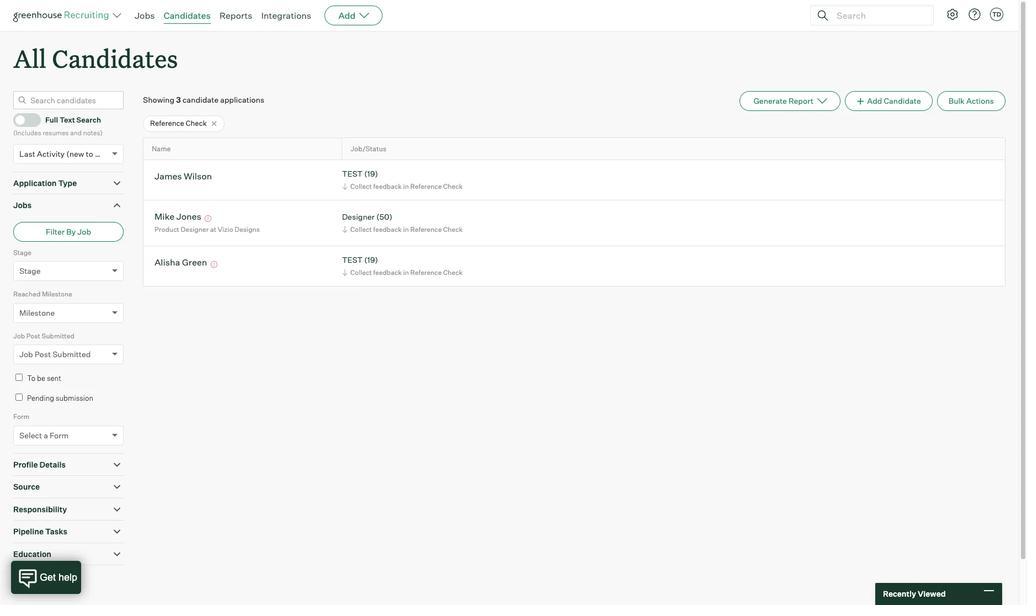 Task type: describe. For each thing, give the bounding box(es) containing it.
0 vertical spatial milestone
[[42, 290, 72, 298]]

job post submitted element
[[13, 331, 124, 372]]

reference for first collect feedback in reference check link from the top
[[411, 182, 442, 190]]

sent
[[47, 374, 61, 383]]

candidate
[[183, 95, 219, 104]]

source
[[13, 482, 40, 492]]

1 vertical spatial form
[[50, 431, 69, 440]]

add button
[[325, 6, 383, 25]]

and
[[70, 129, 82, 137]]

reports
[[220, 10, 253, 21]]

showing
[[143, 95, 174, 104]]

check for second collect feedback in reference check link from the top
[[443, 225, 463, 234]]

stage element
[[13, 247, 124, 289]]

responsibility
[[13, 505, 67, 514]]

filter by job button
[[13, 222, 124, 242]]

details
[[39, 460, 66, 469]]

last activity (new to old) option
[[19, 149, 109, 158]]

tasks
[[45, 527, 67, 536]]

td
[[993, 10, 1002, 18]]

submission
[[56, 394, 93, 402]]

job inside button
[[77, 227, 91, 236]]

0 vertical spatial post
[[26, 332, 40, 340]]

applications
[[220, 95, 265, 104]]

0 vertical spatial candidates
[[164, 10, 211, 21]]

checkmark image
[[18, 116, 27, 123]]

(50)
[[377, 212, 393, 222]]

last activity (new to old)
[[19, 149, 109, 158]]

candidate reports are now available! apply filters and select "view in app" element
[[740, 91, 841, 111]]

bulk actions link
[[937, 91, 1006, 111]]

by
[[66, 227, 76, 236]]

james wilson link
[[155, 171, 212, 184]]

test (19) collect feedback in reference check for third collect feedback in reference check link from the top
[[342, 255, 463, 277]]

in for third collect feedback in reference check link from the top
[[403, 268, 409, 277]]

Pending submission checkbox
[[15, 394, 23, 401]]

feedback for second collect feedback in reference check link from the top
[[373, 225, 402, 234]]

reports link
[[220, 10, 253, 21]]

0 vertical spatial job post submitted
[[13, 332, 74, 340]]

text
[[60, 115, 75, 124]]

jones
[[176, 211, 201, 222]]

product
[[155, 225, 179, 234]]

1 vertical spatial post
[[35, 350, 51, 359]]

application type
[[13, 178, 77, 188]]

full text search (includes resumes and notes)
[[13, 115, 103, 137]]

1 vertical spatial stage
[[19, 266, 41, 276]]

green
[[182, 257, 207, 268]]

generate
[[754, 96, 787, 106]]

1 vertical spatial candidates
[[52, 42, 178, 75]]

application
[[13, 178, 57, 188]]

to
[[86, 149, 93, 158]]

test for third collect feedback in reference check link from the top
[[342, 255, 363, 265]]

mike jones link
[[155, 211, 201, 224]]

add candidate link
[[845, 91, 933, 111]]

collect for first collect feedback in reference check link from the top
[[350, 182, 372, 190]]

select a form
[[19, 431, 69, 440]]

reset filters
[[30, 577, 74, 586]]

filters
[[52, 577, 74, 586]]

at
[[210, 225, 216, 234]]

reference for third collect feedback in reference check link from the top
[[411, 268, 442, 277]]

2 vertical spatial job
[[19, 350, 33, 359]]

reached milestone
[[13, 290, 72, 298]]

filter
[[46, 227, 65, 236]]

bulk actions
[[949, 96, 994, 106]]

viewed
[[918, 589, 946, 599]]

collect for second collect feedback in reference check link from the top
[[350, 225, 372, 234]]

add for add
[[339, 10, 356, 21]]

all
[[13, 42, 46, 75]]

alisha
[[155, 257, 180, 268]]

reset filters button
[[13, 571, 80, 591]]

integrations
[[261, 10, 311, 21]]

(new
[[66, 149, 84, 158]]

3 collect feedback in reference check link from the top
[[341, 267, 466, 278]]

Search text field
[[834, 7, 924, 23]]

designer (50) collect feedback in reference check
[[342, 212, 463, 234]]

full
[[45, 115, 58, 124]]

generate report button
[[740, 91, 841, 111]]

a
[[44, 431, 48, 440]]

pipeline tasks
[[13, 527, 67, 536]]

greenhouse recruiting image
[[13, 9, 113, 22]]

mike jones
[[155, 211, 201, 222]]

pending
[[27, 394, 54, 402]]

old)
[[95, 149, 109, 158]]

0 horizontal spatial designer
[[181, 225, 209, 234]]

to be sent
[[27, 374, 61, 383]]

1 vertical spatial milestone
[[19, 308, 55, 317]]

bulk
[[949, 96, 965, 106]]

candidates link
[[164, 10, 211, 21]]

mike jones has been in reference check for more than 10 days image
[[203, 216, 213, 222]]

search
[[77, 115, 101, 124]]

be
[[37, 374, 45, 383]]

add candidate
[[868, 96, 921, 106]]

test for first collect feedback in reference check link from the top
[[342, 169, 363, 179]]

reached milestone element
[[13, 289, 124, 331]]

name
[[152, 145, 171, 153]]



Task type: locate. For each thing, give the bounding box(es) containing it.
resumes
[[43, 129, 69, 137]]

jobs left candidates link
[[135, 10, 155, 21]]

(19) down job/status
[[364, 169, 378, 179]]

collect feedback in reference check link
[[341, 181, 466, 192], [341, 224, 466, 235], [341, 267, 466, 278]]

milestone down the reached milestone
[[19, 308, 55, 317]]

submitted down 'reached milestone' element
[[42, 332, 74, 340]]

0 vertical spatial collect
[[350, 182, 372, 190]]

type
[[58, 178, 77, 188]]

(19) down (50)
[[364, 255, 378, 265]]

2 test from the top
[[342, 255, 363, 265]]

test (19) collect feedback in reference check down designer (50) collect feedback in reference check
[[342, 255, 463, 277]]

designs
[[235, 225, 260, 234]]

candidates right jobs link on the top of page
[[164, 10, 211, 21]]

recently
[[883, 589, 917, 599]]

0 vertical spatial designer
[[342, 212, 375, 222]]

1 vertical spatial test
[[342, 255, 363, 265]]

3 collect from the top
[[350, 268, 372, 277]]

2 vertical spatial feedback
[[373, 268, 402, 277]]

feedback down designer (50) collect feedback in reference check
[[373, 268, 402, 277]]

1 vertical spatial designer
[[181, 225, 209, 234]]

feedback down (50)
[[373, 225, 402, 234]]

2 (19) from the top
[[364, 255, 378, 265]]

in for first collect feedback in reference check link from the top
[[403, 182, 409, 190]]

td button
[[988, 6, 1006, 23]]

collect feedback in reference check link up (50)
[[341, 181, 466, 192]]

designer left (50)
[[342, 212, 375, 222]]

candidate
[[884, 96, 921, 106]]

1 horizontal spatial designer
[[342, 212, 375, 222]]

feedback for third collect feedback in reference check link from the top
[[373, 268, 402, 277]]

0 horizontal spatial jobs
[[13, 201, 32, 210]]

all candidates
[[13, 42, 178, 75]]

1 horizontal spatial jobs
[[135, 10, 155, 21]]

0 vertical spatial in
[[403, 182, 409, 190]]

james wilson
[[155, 171, 212, 182]]

0 vertical spatial test
[[342, 169, 363, 179]]

test (19) collect feedback in reference check up (50)
[[342, 169, 463, 190]]

1 feedback from the top
[[373, 182, 402, 190]]

form element
[[13, 411, 124, 453]]

alisha green link
[[155, 257, 207, 270]]

milestone
[[42, 290, 72, 298], [19, 308, 55, 317]]

form
[[13, 413, 29, 421], [50, 431, 69, 440]]

integrations link
[[261, 10, 311, 21]]

form down pending submission option
[[13, 413, 29, 421]]

2 vertical spatial collect
[[350, 268, 372, 277]]

select
[[19, 431, 42, 440]]

2 collect feedback in reference check link from the top
[[341, 224, 466, 235]]

0 vertical spatial collect feedback in reference check link
[[341, 181, 466, 192]]

last
[[19, 149, 35, 158]]

candidates down jobs link on the top of page
[[52, 42, 178, 75]]

milestone down stage element
[[42, 290, 72, 298]]

pipeline
[[13, 527, 44, 536]]

3 in from the top
[[403, 268, 409, 277]]

2 vertical spatial collect feedback in reference check link
[[341, 267, 466, 278]]

reset
[[30, 577, 50, 586]]

in
[[403, 182, 409, 190], [403, 225, 409, 234], [403, 268, 409, 277]]

1 test (19) collect feedback in reference check from the top
[[342, 169, 463, 190]]

job/status
[[351, 145, 387, 153]]

alisha green
[[155, 257, 207, 268]]

2 vertical spatial in
[[403, 268, 409, 277]]

filter by job
[[46, 227, 91, 236]]

2 collect from the top
[[350, 225, 372, 234]]

feedback for first collect feedback in reference check link from the top
[[373, 182, 402, 190]]

in for second collect feedback in reference check link from the top
[[403, 225, 409, 234]]

0 vertical spatial form
[[13, 413, 29, 421]]

0 vertical spatial jobs
[[135, 10, 155, 21]]

1 collect from the top
[[350, 182, 372, 190]]

job post submitted down 'reached milestone' element
[[13, 332, 74, 340]]

product designer at vizio designs
[[155, 225, 260, 234]]

1 in from the top
[[403, 182, 409, 190]]

showing 3 candidate applications
[[143, 95, 265, 104]]

james
[[155, 171, 182, 182]]

actions
[[967, 96, 994, 106]]

education
[[13, 549, 51, 559]]

recently viewed
[[883, 589, 946, 599]]

1 vertical spatial collect
[[350, 225, 372, 234]]

3
[[176, 95, 181, 104]]

mike
[[155, 211, 175, 222]]

1 vertical spatial add
[[868, 96, 883, 106]]

To be sent checkbox
[[15, 374, 23, 381]]

check inside designer (50) collect feedback in reference check
[[443, 225, 463, 234]]

0 vertical spatial add
[[339, 10, 356, 21]]

activity
[[37, 149, 65, 158]]

reference for second collect feedback in reference check link from the top
[[411, 225, 442, 234]]

0 vertical spatial feedback
[[373, 182, 402, 190]]

designer inside designer (50) collect feedback in reference check
[[342, 212, 375, 222]]

add
[[339, 10, 356, 21], [868, 96, 883, 106]]

2 feedback from the top
[[373, 225, 402, 234]]

in inside designer (50) collect feedback in reference check
[[403, 225, 409, 234]]

1 test from the top
[[342, 169, 363, 179]]

jobs down application
[[13, 201, 32, 210]]

check
[[186, 119, 207, 128], [443, 182, 463, 190], [443, 225, 463, 234], [443, 268, 463, 277]]

test (19) collect feedback in reference check for first collect feedback in reference check link from the top
[[342, 169, 463, 190]]

1 vertical spatial job post submitted
[[19, 350, 91, 359]]

reached
[[13, 290, 40, 298]]

report
[[789, 96, 814, 106]]

reference check
[[150, 119, 207, 128]]

check for third collect feedback in reference check link from the top
[[443, 268, 463, 277]]

1 vertical spatial jobs
[[13, 201, 32, 210]]

form right 'a'
[[50, 431, 69, 440]]

1 vertical spatial feedback
[[373, 225, 402, 234]]

configure image
[[946, 8, 960, 21]]

reference inside designer (50) collect feedback in reference check
[[411, 225, 442, 234]]

0 horizontal spatial form
[[13, 413, 29, 421]]

generate report
[[754, 96, 814, 106]]

collect feedback in reference check link down designer (50) collect feedback in reference check
[[341, 267, 466, 278]]

0 vertical spatial job
[[77, 227, 91, 236]]

add for add candidate
[[868, 96, 883, 106]]

job post submitted up sent
[[19, 350, 91, 359]]

collect feedback in reference check link down (50)
[[341, 224, 466, 235]]

submitted up sent
[[53, 350, 91, 359]]

(includes
[[13, 129, 41, 137]]

collect inside designer (50) collect feedback in reference check
[[350, 225, 372, 234]]

pending submission
[[27, 394, 93, 402]]

stage
[[13, 248, 31, 257], [19, 266, 41, 276]]

job post submitted
[[13, 332, 74, 340], [19, 350, 91, 359]]

Search candidates field
[[13, 91, 124, 109]]

1 vertical spatial (19)
[[364, 255, 378, 265]]

1 horizontal spatial form
[[50, 431, 69, 440]]

collect
[[350, 182, 372, 190], [350, 225, 372, 234], [350, 268, 372, 277]]

designer down the jones
[[181, 225, 209, 234]]

submitted
[[42, 332, 74, 340], [53, 350, 91, 359]]

0 vertical spatial stage
[[13, 248, 31, 257]]

add inside popup button
[[339, 10, 356, 21]]

collect for third collect feedback in reference check link from the top
[[350, 268, 372, 277]]

(19)
[[364, 169, 378, 179], [364, 255, 378, 265]]

post up to be sent in the left bottom of the page
[[35, 350, 51, 359]]

1 vertical spatial job
[[13, 332, 25, 340]]

feedback
[[373, 182, 402, 190], [373, 225, 402, 234], [373, 268, 402, 277]]

1 horizontal spatial add
[[868, 96, 883, 106]]

reference
[[150, 119, 184, 128], [411, 182, 442, 190], [411, 225, 442, 234], [411, 268, 442, 277]]

test
[[342, 169, 363, 179], [342, 255, 363, 265]]

jobs link
[[135, 10, 155, 21]]

profile details
[[13, 460, 66, 469]]

1 vertical spatial test (19) collect feedback in reference check
[[342, 255, 463, 277]]

1 vertical spatial collect feedback in reference check link
[[341, 224, 466, 235]]

candidates
[[164, 10, 211, 21], [52, 42, 178, 75]]

1 collect feedback in reference check link from the top
[[341, 181, 466, 192]]

post down reached at the top left of page
[[26, 332, 40, 340]]

1 (19) from the top
[[364, 169, 378, 179]]

vizio
[[218, 225, 233, 234]]

wilson
[[184, 171, 212, 182]]

0 vertical spatial test (19) collect feedback in reference check
[[342, 169, 463, 190]]

3 feedback from the top
[[373, 268, 402, 277]]

check for first collect feedback in reference check link from the top
[[443, 182, 463, 190]]

0 vertical spatial submitted
[[42, 332, 74, 340]]

0 horizontal spatial add
[[339, 10, 356, 21]]

0 vertical spatial (19)
[[364, 169, 378, 179]]

to
[[27, 374, 35, 383]]

notes)
[[83, 129, 103, 137]]

test (19) collect feedback in reference check
[[342, 169, 463, 190], [342, 255, 463, 277]]

alisha green has been in reference check for more than 10 days image
[[209, 261, 219, 268]]

feedback inside designer (50) collect feedback in reference check
[[373, 225, 402, 234]]

2 in from the top
[[403, 225, 409, 234]]

feedback up (50)
[[373, 182, 402, 190]]

profile
[[13, 460, 38, 469]]

td button
[[991, 8, 1004, 21]]

1 vertical spatial submitted
[[53, 350, 91, 359]]

2 test (19) collect feedback in reference check from the top
[[342, 255, 463, 277]]

job
[[77, 227, 91, 236], [13, 332, 25, 340], [19, 350, 33, 359]]

1 vertical spatial in
[[403, 225, 409, 234]]



Task type: vqa. For each thing, say whether or not it's contained in the screenshot.
Form to the bottom
yes



